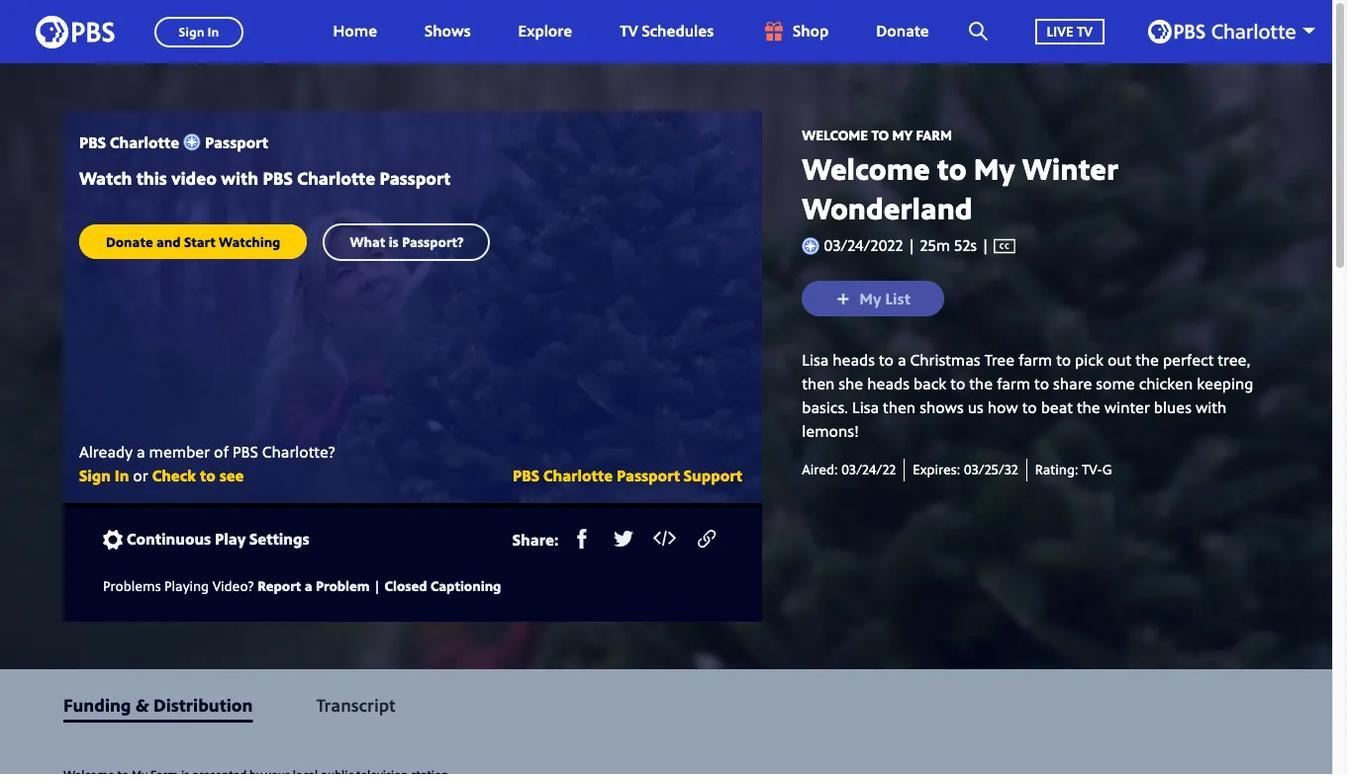 Task type: locate. For each thing, give the bounding box(es) containing it.
tv right the live
[[1077, 21, 1093, 40]]

funding & distribution link
[[63, 694, 253, 718]]

the right out
[[1135, 350, 1159, 371]]

0 vertical spatial the
[[1135, 350, 1159, 371]]

| left 25m
[[907, 235, 916, 257]]

lisa up basics.
[[802, 350, 829, 371]]

aired:           03/24/22
[[802, 460, 896, 479]]

beat
[[1041, 397, 1073, 419]]

1 horizontal spatial |
[[907, 235, 916, 257]]

live
[[1047, 21, 1073, 40]]

transcript
[[316, 694, 396, 718]]

lisa
[[802, 350, 829, 371], [852, 397, 879, 419]]

heads
[[833, 350, 875, 371], [867, 373, 910, 395]]

welcome down welcome to my farm link
[[802, 148, 930, 189]]

1 vertical spatial then
[[883, 397, 916, 419]]

to left farm
[[871, 126, 889, 145]]

tv left schedules
[[620, 20, 638, 42]]

closed
[[385, 577, 427, 596]]

1 vertical spatial a
[[305, 577, 312, 596]]

tab list containing funding & distribution
[[0, 670, 1332, 741]]

0 horizontal spatial |
[[373, 577, 381, 596]]

2 horizontal spatial the
[[1135, 350, 1159, 371]]

a
[[898, 350, 906, 371], [305, 577, 312, 596]]

the up us
[[969, 373, 993, 395]]

| left 'closed'
[[373, 577, 381, 596]]

share
[[1053, 373, 1092, 395]]

problem
[[316, 577, 370, 596]]

farm right tree at the right
[[1019, 350, 1052, 371]]

tab list
[[0, 670, 1332, 741]]

out
[[1107, 350, 1131, 371]]

|
[[907, 235, 916, 257], [977, 235, 994, 257], [373, 577, 381, 596]]

expires:
[[913, 460, 960, 479]]

1 horizontal spatial my
[[974, 148, 1015, 189]]

explore link
[[498, 0, 592, 63]]

1 vertical spatial welcome
[[802, 148, 930, 189]]

2 vertical spatial the
[[1077, 397, 1100, 419]]

perfect
[[1163, 350, 1214, 371]]

facebook image
[[572, 529, 592, 549]]

my left winter
[[974, 148, 1015, 189]]

explore
[[518, 20, 572, 42]]

to
[[871, 126, 889, 145], [937, 148, 967, 189], [879, 350, 894, 371], [1056, 350, 1071, 371], [950, 373, 965, 395], [1034, 373, 1049, 395], [1022, 397, 1037, 419]]

0 vertical spatial a
[[898, 350, 906, 371]]

0 horizontal spatial then
[[802, 373, 835, 395]]

blues
[[1154, 397, 1192, 419]]

settings
[[249, 529, 309, 551]]

farm up how
[[997, 373, 1030, 395]]

03/25/32
[[964, 460, 1018, 479]]

g
[[1102, 460, 1112, 479]]

1 vertical spatial my
[[974, 148, 1015, 189]]

continuous play settings
[[127, 529, 309, 551]]

tv
[[620, 20, 638, 42], [1077, 21, 1093, 40]]

the
[[1135, 350, 1159, 371], [969, 373, 993, 395], [1077, 397, 1100, 419]]

tv schedules link
[[600, 0, 733, 63]]

my left farm
[[892, 126, 913, 145]]

winter
[[1104, 397, 1150, 419]]

1 vertical spatial heads
[[867, 373, 910, 395]]

schedules
[[642, 20, 714, 42]]

rating: tv-g
[[1035, 460, 1112, 479]]

| right 25m
[[977, 235, 994, 257]]

1 horizontal spatial then
[[883, 397, 916, 419]]

video?
[[212, 577, 254, 596]]

1 horizontal spatial the
[[1077, 397, 1100, 419]]

then down back
[[883, 397, 916, 419]]

pbs image
[[36, 9, 115, 54]]

lisa down she
[[852, 397, 879, 419]]

problems
[[103, 577, 161, 596]]

shows link
[[405, 0, 490, 63]]

a left christmas
[[898, 350, 906, 371]]

0 horizontal spatial lisa
[[802, 350, 829, 371]]

0 horizontal spatial a
[[305, 577, 312, 596]]

0 vertical spatial welcome
[[802, 126, 868, 145]]

welcome up wonderland
[[802, 126, 868, 145]]

heads right she
[[867, 373, 910, 395]]

03/24/22
[[841, 460, 896, 479]]

0 horizontal spatial tv
[[620, 20, 638, 42]]

0 vertical spatial heads
[[833, 350, 875, 371]]

0 horizontal spatial the
[[969, 373, 993, 395]]

shop link
[[741, 0, 849, 63]]

the down share
[[1077, 397, 1100, 419]]

welcome
[[802, 126, 868, 145], [802, 148, 930, 189]]

1 horizontal spatial a
[[898, 350, 906, 371]]

winter
[[1022, 148, 1118, 189]]

heads up she
[[833, 350, 875, 371]]

tree,
[[1218, 350, 1250, 371]]

0 vertical spatial lisa
[[802, 350, 829, 371]]

back
[[914, 373, 947, 395]]

1 horizontal spatial tv
[[1077, 21, 1093, 40]]

0 vertical spatial then
[[802, 373, 835, 395]]

1 vertical spatial lisa
[[852, 397, 879, 419]]

pbs charlotte image
[[1148, 20, 1296, 44]]

03/24/2022
[[824, 235, 903, 257]]

to up share
[[1056, 350, 1071, 371]]

playing
[[164, 577, 209, 596]]

pick
[[1075, 350, 1104, 371]]

tv schedules
[[620, 20, 714, 42]]

live tv link
[[1015, 0, 1124, 63]]

aired:
[[802, 460, 838, 479]]

with
[[1196, 397, 1227, 419]]

captioning
[[430, 577, 501, 596]]

then
[[802, 373, 835, 395], [883, 397, 916, 419]]

my
[[892, 126, 913, 145], [974, 148, 1015, 189]]

a right report
[[305, 577, 312, 596]]

continuous
[[127, 529, 211, 551]]

2 horizontal spatial |
[[977, 235, 994, 257]]

0 horizontal spatial my
[[892, 126, 913, 145]]

then up basics.
[[802, 373, 835, 395]]

farm
[[1019, 350, 1052, 371], [997, 373, 1030, 395]]



Task type: vqa. For each thing, say whether or not it's contained in the screenshot.
with
yes



Task type: describe. For each thing, give the bounding box(es) containing it.
twitter image
[[614, 529, 634, 549]]

to down christmas
[[950, 373, 965, 395]]

funding & distribution
[[63, 694, 253, 718]]

to up "beat"
[[1034, 373, 1049, 395]]

shop
[[793, 20, 829, 42]]

to left christmas
[[879, 350, 894, 371]]

to down farm
[[937, 148, 967, 189]]

funding
[[63, 694, 131, 718]]

problems playing video? report a problem | closed captioning
[[103, 577, 501, 596]]

2 welcome from the top
[[802, 148, 930, 189]]

some
[[1096, 373, 1135, 395]]

play
[[215, 529, 246, 551]]

share:
[[513, 529, 558, 551]]

closed captioning link
[[385, 577, 501, 596]]

03/24/2022 | 25m 52s
[[824, 235, 977, 257]]

how
[[987, 397, 1018, 419]]

0 vertical spatial farm
[[1019, 350, 1052, 371]]

shows
[[920, 397, 964, 419]]

1 horizontal spatial lisa
[[852, 397, 879, 419]]

us
[[968, 397, 983, 419]]

donate link
[[856, 0, 949, 63]]

a inside lisa heads to a christmas tree farm to pick out the perfect tree, then she heads back to the farm to share some chicken keeping basics. lisa then shows us how to beat the winter blues with lemons!
[[898, 350, 906, 371]]

chicken
[[1139, 373, 1193, 395]]

home link
[[313, 0, 397, 63]]

52s
[[954, 235, 977, 257]]

tree
[[984, 350, 1015, 371]]

basics.
[[802, 397, 848, 419]]

rating:
[[1035, 460, 1078, 479]]

home
[[333, 20, 377, 42]]

farm
[[916, 126, 952, 145]]

expires:         03/25/32
[[913, 460, 1018, 479]]

keeping
[[1197, 373, 1254, 395]]

report
[[258, 577, 301, 596]]

0 vertical spatial my
[[892, 126, 913, 145]]

1 vertical spatial farm
[[997, 373, 1030, 395]]

shows
[[425, 20, 471, 42]]

welcome to my farm link
[[802, 126, 952, 145]]

welcome to my farm welcome to my winter wonderland
[[802, 126, 1118, 228]]

1 vertical spatial the
[[969, 373, 993, 395]]

lemons!
[[802, 421, 859, 443]]

live tv
[[1047, 21, 1093, 40]]

search image
[[969, 22, 987, 41]]

1 welcome from the top
[[802, 126, 868, 145]]

distribution
[[154, 694, 253, 718]]

25m
[[920, 235, 950, 257]]

&
[[135, 694, 149, 718]]

wonderland
[[802, 188, 973, 228]]

donate
[[876, 20, 929, 42]]

she
[[839, 373, 863, 395]]

to right how
[[1022, 397, 1037, 419]]

report a problem button
[[258, 574, 370, 599]]

transcript link
[[316, 694, 396, 718]]

lisa heads to a christmas tree farm to pick out the perfect tree, then she heads back to the farm to share some chicken keeping basics. lisa then shows us how to beat the winter blues with lemons!
[[802, 350, 1254, 443]]

tv-
[[1082, 460, 1102, 479]]

christmas
[[910, 350, 980, 371]]



